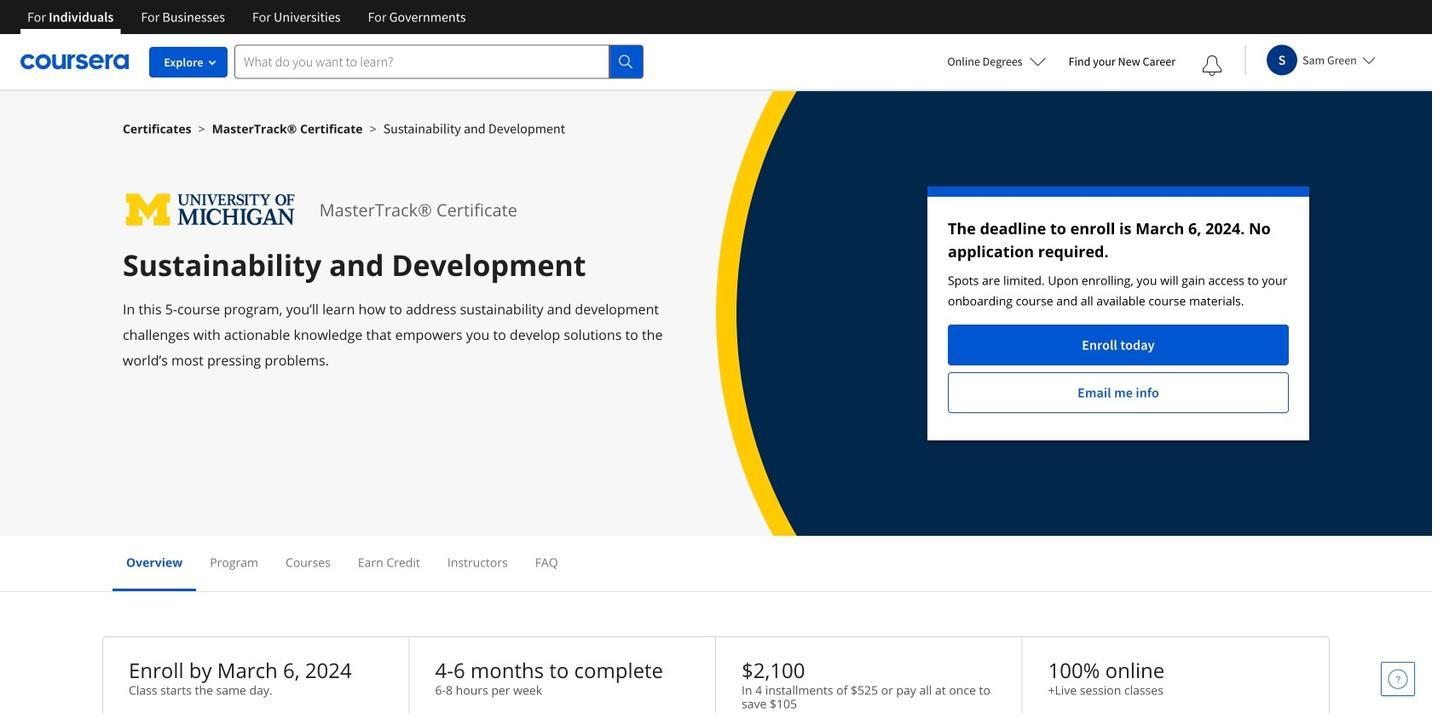 Task type: vqa. For each thing, say whether or not it's contained in the screenshot.
1st by from the top
no



Task type: describe. For each thing, give the bounding box(es) containing it.
What do you want to learn? text field
[[235, 45, 610, 79]]

university of michigan image
[[123, 187, 299, 234]]

coursera image
[[20, 48, 129, 75]]

banner navigation
[[14, 0, 480, 34]]



Task type: locate. For each thing, give the bounding box(es) containing it.
help center image
[[1389, 670, 1409, 690]]

status
[[928, 187, 1310, 441]]

certificate menu element
[[113, 537, 1320, 592]]

None search field
[[235, 45, 644, 79]]



